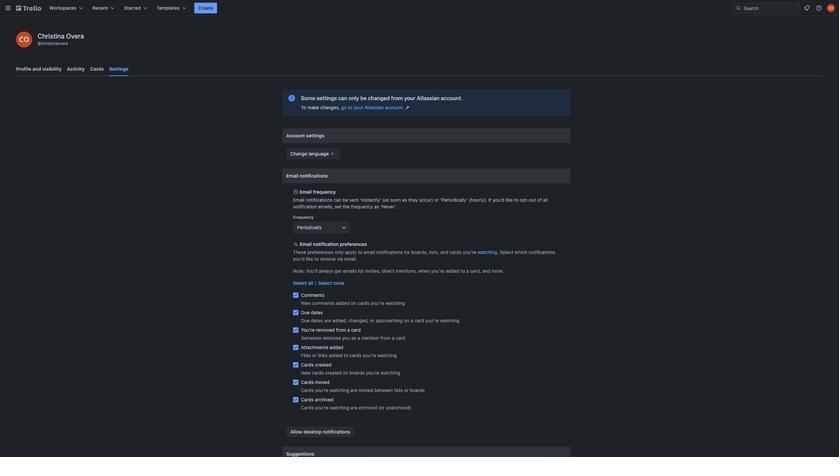 Task type: vqa. For each thing, say whether or not it's contained in the screenshot.
or
yes



Task type: locate. For each thing, give the bounding box(es) containing it.
email down change
[[286, 173, 299, 179]]

all
[[543, 197, 548, 203], [308, 280, 313, 286]]

on right approaching at the bottom left of the page
[[404, 318, 410, 323]]

new down comments
[[301, 300, 311, 306]]

2 vertical spatial as
[[352, 335, 357, 341]]

'periodically'
[[440, 197, 468, 203]]

for
[[404, 249, 411, 255], [358, 268, 364, 274]]

0 vertical spatial only
[[349, 95, 359, 101]]

0 vertical spatial can
[[338, 95, 348, 101]]

make
[[308, 105, 319, 110]]

0 horizontal spatial frequency
[[313, 189, 336, 195]]

0 horizontal spatial you'd
[[293, 256, 305, 262]]

2 horizontal spatial and
[[483, 268, 491, 274]]

0 vertical spatial and
[[32, 66, 41, 72]]

you're
[[463, 249, 477, 255], [431, 268, 445, 274], [371, 300, 384, 306], [426, 318, 439, 323], [363, 353, 376, 358], [366, 370, 380, 376], [315, 388, 329, 393], [315, 405, 329, 411]]

card
[[415, 318, 424, 323], [351, 327, 361, 333], [396, 335, 406, 341]]

1 vertical spatial created
[[325, 370, 342, 376]]

all right of
[[543, 197, 548, 203]]

you'll
[[306, 268, 318, 274]]

email
[[286, 173, 299, 179], [300, 189, 312, 195], [293, 197, 305, 203], [300, 241, 312, 247]]

notifications inside . select which notifications you'd like to receive via email.
[[529, 249, 556, 255]]

primary element
[[0, 0, 840, 16]]

2 vertical spatial on
[[343, 370, 349, 376]]

0 vertical spatial new
[[301, 300, 311, 306]]

0 horizontal spatial account.
[[385, 105, 404, 110]]

1 horizontal spatial frequency
[[351, 204, 373, 210]]

watching
[[478, 249, 498, 255], [386, 300, 405, 306], [440, 318, 460, 323], [378, 353, 397, 358], [381, 370, 400, 376], [330, 388, 350, 393], [330, 405, 350, 411]]

settings up language on the top left of the page
[[306, 133, 325, 138]]

these preferences only apply to email notifications for boards, lists, and cards you're watching
[[293, 249, 498, 255]]

1 horizontal spatial be
[[361, 95, 367, 101]]

some
[[301, 95, 316, 101]]

starred
[[124, 5, 141, 11]]

christina overa @ christinaovera
[[38, 32, 84, 46]]

you'd right if
[[493, 197, 505, 203]]

1 vertical spatial are
[[351, 388, 358, 393]]

allow desktop notifications
[[290, 429, 350, 435]]

notification up receive
[[313, 241, 339, 247]]

like inside . select which notifications you'd like to receive via email.
[[306, 256, 313, 262]]

0 vertical spatial like
[[506, 197, 513, 203]]

added left card,
[[446, 268, 460, 274]]

email down email notifications
[[300, 189, 312, 195]]

christina overa (christinaovera) image
[[828, 4, 836, 12]]

cards you're watching are archived (or unarchived)
[[301, 405, 412, 411]]

1 vertical spatial for
[[358, 268, 364, 274]]

settings for some
[[317, 95, 337, 101]]

on down files or links added to cards you're watching
[[343, 370, 349, 376]]

0 horizontal spatial select
[[293, 280, 307, 286]]

0 horizontal spatial archived
[[315, 397, 334, 403]]

1 vertical spatial boards
[[410, 388, 425, 393]]

0 vertical spatial dates
[[311, 310, 323, 315]]

as right you
[[352, 335, 357, 341]]

as left they
[[403, 197, 407, 203]]

go to your atlassian account.
[[341, 105, 404, 110]]

0 vertical spatial account.
[[441, 95, 463, 101]]

1 vertical spatial frequency
[[351, 204, 373, 210]]

email up these
[[300, 241, 312, 247]]

boards up the cards you're watching are moved between lists or boards
[[350, 370, 365, 376]]

0 vertical spatial you'd
[[493, 197, 505, 203]]

1 horizontal spatial you'd
[[493, 197, 505, 203]]

or right the "changed,"
[[370, 318, 375, 323]]

are up the removed
[[324, 318, 331, 323]]

account.
[[441, 95, 463, 101], [385, 105, 404, 110]]

to left card,
[[461, 268, 465, 274]]

select right .
[[500, 249, 514, 255]]

like left opt- on the top right of page
[[506, 197, 513, 203]]

1 horizontal spatial from
[[381, 335, 391, 341]]

as down 'instantly'
[[374, 204, 379, 210]]

new
[[301, 300, 311, 306], [301, 370, 311, 376]]

go to your atlassian account. link
[[341, 104, 411, 111]]

2 new from the top
[[301, 370, 311, 376]]

allow desktop notifications link
[[286, 427, 355, 437]]

1 horizontal spatial atlassian
[[417, 95, 440, 101]]

can
[[338, 95, 348, 101], [334, 197, 342, 203]]

account. inside go to your atlassian account. link
[[385, 105, 404, 110]]

removed
[[316, 327, 335, 333]]

2 vertical spatial are
[[351, 405, 358, 411]]

preferences up receive
[[308, 249, 334, 255]]

2 dates from the top
[[311, 318, 323, 323]]

if
[[489, 197, 492, 203]]

direct
[[382, 268, 395, 274]]

from right the member
[[381, 335, 391, 341]]

2 horizontal spatial on
[[404, 318, 410, 323]]

back to home image
[[16, 3, 41, 13]]

due dates
[[301, 310, 323, 315]]

created down cards created
[[325, 370, 342, 376]]

notification up the frequency
[[293, 204, 317, 210]]

created down the links on the bottom of page
[[315, 362, 332, 368]]

files or links added to cards you're watching
[[301, 353, 397, 358]]

be
[[361, 95, 367, 101], [343, 197, 348, 203]]

frequency down sent
[[351, 204, 373, 210]]

boards right lists
[[410, 388, 425, 393]]

1 vertical spatial can
[[334, 197, 342, 203]]

1 vertical spatial due
[[301, 318, 310, 323]]

added,
[[333, 318, 348, 323]]

1 horizontal spatial boards
[[410, 388, 425, 393]]

to left receive
[[315, 256, 319, 262]]

dates down due dates
[[311, 318, 323, 323]]

as
[[403, 197, 407, 203], [374, 204, 379, 210], [352, 335, 357, 341]]

settings
[[109, 66, 129, 72]]

1 vertical spatial your
[[354, 105, 363, 110]]

to
[[348, 105, 353, 110], [515, 197, 519, 203], [358, 249, 363, 255], [315, 256, 319, 262], [461, 268, 465, 274], [344, 353, 348, 358]]

change
[[290, 151, 308, 157]]

1 horizontal spatial like
[[506, 197, 513, 203]]

create button
[[194, 3, 217, 13]]

0 horizontal spatial all
[[308, 280, 313, 286]]

are for cards moved
[[351, 388, 358, 393]]

0 vertical spatial settings
[[317, 95, 337, 101]]

archived
[[315, 397, 334, 403], [359, 405, 377, 411]]

on up the "changed,"
[[351, 300, 356, 306]]

2 vertical spatial card
[[396, 335, 406, 341]]

only up go to your atlassian account.
[[349, 95, 359, 101]]

select down note:
[[293, 280, 307, 286]]

archived left (or
[[359, 405, 377, 411]]

are up cards you're watching are archived (or unarchived)
[[351, 388, 358, 393]]

none
[[334, 280, 345, 286]]

notifications down email frequency
[[306, 197, 333, 203]]

email notification preferences
[[300, 241, 367, 247]]

0 vertical spatial boards
[[350, 370, 365, 376]]

1 vertical spatial new
[[301, 370, 311, 376]]

1 vertical spatial account.
[[385, 105, 404, 110]]

1 horizontal spatial card
[[396, 335, 406, 341]]

1 horizontal spatial moved
[[359, 388, 373, 393]]

someone removes you as a member from a card
[[301, 335, 406, 341]]

notifications right which
[[529, 249, 556, 255]]

be up the
[[343, 197, 348, 203]]

2 vertical spatial and
[[483, 268, 491, 274]]

all left |
[[308, 280, 313, 286]]

to left opt- on the top right of page
[[515, 197, 519, 203]]

from for changed
[[391, 95, 403, 101]]

1 vertical spatial moved
[[359, 388, 373, 393]]

or right occur) on the top of the page
[[435, 197, 439, 203]]

email
[[364, 249, 375, 255]]

you're removed from a card
[[301, 327, 361, 333]]

created
[[315, 362, 332, 368], [325, 370, 342, 376]]

workspaces button
[[45, 3, 87, 13]]

can up the set
[[334, 197, 342, 203]]

frequency up emails,
[[313, 189, 336, 195]]

0 vertical spatial notification
[[293, 204, 317, 210]]

and right card,
[[483, 268, 491, 274]]

of
[[538, 197, 542, 203]]

frequency
[[293, 215, 314, 220]]

1 horizontal spatial your
[[405, 95, 416, 101]]

1 vertical spatial dates
[[311, 318, 323, 323]]

these
[[293, 249, 306, 255]]

0 vertical spatial preferences
[[340, 241, 367, 247]]

0 vertical spatial are
[[324, 318, 331, 323]]

on
[[351, 300, 356, 306], [404, 318, 410, 323], [343, 370, 349, 376]]

moved left the between
[[359, 388, 373, 393]]

0 vertical spatial created
[[315, 362, 332, 368]]

someone
[[301, 335, 322, 341]]

activity
[[67, 66, 85, 72]]

0 horizontal spatial card
[[351, 327, 361, 333]]

notifications right desktop
[[323, 429, 350, 435]]

0 vertical spatial frequency
[[313, 189, 336, 195]]

2 vertical spatial from
[[381, 335, 391, 341]]

only up 'via'
[[335, 249, 344, 255]]

your
[[405, 95, 416, 101], [354, 105, 363, 110]]

like down these
[[306, 256, 313, 262]]

card down approaching at the bottom left of the page
[[396, 335, 406, 341]]

0 horizontal spatial from
[[336, 327, 346, 333]]

1 new from the top
[[301, 300, 311, 306]]

for left the boards,
[[404, 249, 411, 255]]

0 vertical spatial atlassian
[[417, 95, 440, 101]]

card up someone removes you as a member from a card
[[351, 327, 361, 333]]

added down removes
[[330, 345, 344, 350]]

(as
[[383, 197, 389, 203]]

0 horizontal spatial be
[[343, 197, 348, 203]]

new for new comments added on cards you're watching
[[301, 300, 311, 306]]

0 horizontal spatial boards
[[350, 370, 365, 376]]

new cards created on boards you're watching
[[301, 370, 400, 376]]

1 vertical spatial be
[[343, 197, 348, 203]]

added up added,
[[336, 300, 350, 306]]

account
[[286, 133, 305, 138]]

1 horizontal spatial account.
[[441, 95, 463, 101]]

notifications up email frequency
[[300, 173, 328, 179]]

cards you're watching are moved between lists or boards
[[301, 388, 425, 393]]

settings for account
[[306, 133, 325, 138]]

0 vertical spatial all
[[543, 197, 548, 203]]

email up the frequency
[[293, 197, 305, 203]]

0 vertical spatial moved
[[315, 379, 330, 385]]

moved up cards archived
[[315, 379, 330, 385]]

go
[[341, 105, 347, 110]]

dates
[[311, 310, 323, 315], [311, 318, 323, 323]]

1 horizontal spatial only
[[349, 95, 359, 101]]

0 vertical spatial archived
[[315, 397, 334, 403]]

select all | select none
[[293, 280, 345, 286]]

1 vertical spatial settings
[[306, 133, 325, 138]]

0 vertical spatial due
[[301, 310, 310, 315]]

and right profile
[[32, 66, 41, 72]]

soon
[[391, 197, 401, 203]]

are down the cards you're watching are moved between lists or boards
[[351, 405, 358, 411]]

1 vertical spatial archived
[[359, 405, 377, 411]]

1 vertical spatial and
[[441, 249, 449, 255]]

email inside email notifications can be sent 'instantly' (as soon as they occur) or 'periodically' (hourly). if you'd like to opt-out of all notification emails, set the frequency as 'never'.
[[293, 197, 305, 203]]

cards for cards you're watching are archived (or unarchived)
[[301, 405, 314, 411]]

notification inside email notifications can be sent 'instantly' (as soon as they occur) or 'periodically' (hourly). if you'd like to opt-out of all notification emails, set the frequency as 'never'.
[[293, 204, 317, 210]]

2 horizontal spatial from
[[391, 95, 403, 101]]

all inside email notifications can be sent 'instantly' (as soon as they occur) or 'periodically' (hourly). if you'd like to opt-out of all notification emails, set the frequency as 'never'.
[[543, 197, 548, 203]]

from right changed
[[391, 95, 403, 101]]

1 vertical spatial you'd
[[293, 256, 305, 262]]

card right approaching at the bottom left of the page
[[415, 318, 424, 323]]

dates down comments at the left
[[311, 310, 323, 315]]

1 vertical spatial preferences
[[308, 249, 334, 255]]

1 vertical spatial on
[[404, 318, 410, 323]]

allow
[[290, 429, 302, 435]]

1 vertical spatial notification
[[313, 241, 339, 247]]

1 horizontal spatial archived
[[359, 405, 377, 411]]

archived down cards moved
[[315, 397, 334, 403]]

0 vertical spatial be
[[361, 95, 367, 101]]

select right |
[[319, 280, 333, 286]]

2 due from the top
[[301, 318, 310, 323]]

settings up changes,
[[317, 95, 337, 101]]

member
[[362, 335, 380, 341]]

new for new cards created on boards you're watching
[[301, 370, 311, 376]]

1 vertical spatial card
[[351, 327, 361, 333]]

christinaovera
[[41, 41, 68, 46]]

frequency inside email notifications can be sent 'instantly' (as soon as they occur) or 'periodically' (hourly). if you'd like to opt-out of all notification emails, set the frequency as 'never'.
[[351, 204, 373, 210]]

from down added,
[[336, 327, 346, 333]]

0 vertical spatial from
[[391, 95, 403, 101]]

1 dates from the top
[[311, 310, 323, 315]]

1 horizontal spatial select
[[319, 280, 333, 286]]

are
[[324, 318, 331, 323], [351, 388, 358, 393], [351, 405, 358, 411]]

and right lists,
[[441, 249, 449, 255]]

preferences up apply
[[340, 241, 367, 247]]

select
[[500, 249, 514, 255], [293, 280, 307, 286], [319, 280, 333, 286]]

your right changed
[[405, 95, 416, 101]]

1 vertical spatial only
[[335, 249, 344, 255]]

email for email frequency
[[300, 189, 312, 195]]

for right emails
[[358, 268, 364, 274]]

1 horizontal spatial preferences
[[340, 241, 367, 247]]

0 vertical spatial card
[[415, 318, 424, 323]]

0 horizontal spatial like
[[306, 256, 313, 262]]

settings
[[317, 95, 337, 101], [306, 133, 325, 138]]

0 horizontal spatial and
[[32, 66, 41, 72]]

or down attachments
[[312, 353, 317, 358]]

select none button
[[319, 280, 345, 287]]

change language
[[290, 151, 329, 157]]

note:
[[293, 268, 305, 274]]

be up go to your atlassian account.
[[361, 95, 367, 101]]

approaching
[[376, 318, 403, 323]]

and inside profile and visibility link
[[32, 66, 41, 72]]

due dates are added, changed, or approaching on a card you're watching
[[301, 318, 460, 323]]

to inside . select which notifications you'd like to receive via email.
[[315, 256, 319, 262]]

when
[[419, 268, 430, 274]]

1 horizontal spatial on
[[351, 300, 356, 306]]

1 vertical spatial as
[[374, 204, 379, 210]]

can inside email notifications can be sent 'instantly' (as soon as they occur) or 'periodically' (hourly). if you'd like to opt-out of all notification emails, set the frequency as 'never'.
[[334, 197, 342, 203]]

1 horizontal spatial for
[[404, 249, 411, 255]]

you'd down these
[[293, 256, 305, 262]]

notifications inside allow desktop notifications link
[[323, 429, 350, 435]]

0 horizontal spatial for
[[358, 268, 364, 274]]

1 vertical spatial like
[[306, 256, 313, 262]]

cards archived
[[301, 397, 334, 403]]

cards for cards
[[90, 66, 104, 72]]

0 horizontal spatial atlassian
[[365, 105, 384, 110]]

email for email notification preferences
[[300, 241, 312, 247]]

sm image
[[329, 151, 336, 157]]

moved
[[315, 379, 330, 385], [359, 388, 373, 393]]

due
[[301, 310, 310, 315], [301, 318, 310, 323]]

lists
[[395, 388, 403, 393]]

1 due from the top
[[301, 310, 310, 315]]

your right go
[[354, 105, 363, 110]]

comments
[[312, 300, 335, 306]]

frequency
[[313, 189, 336, 195], [351, 204, 373, 210]]

0 vertical spatial as
[[403, 197, 407, 203]]

new down cards created
[[301, 370, 311, 376]]

can up go
[[338, 95, 348, 101]]

set
[[335, 204, 342, 210]]

invites,
[[366, 268, 381, 274]]

attachments
[[301, 345, 329, 350]]



Task type: describe. For each thing, give the bounding box(es) containing it.
email notifications can be sent 'instantly' (as soon as they occur) or 'periodically' (hourly). if you'd like to opt-out of all notification emails, set the frequency as 'never'.
[[293, 197, 548, 210]]

0 horizontal spatial your
[[354, 105, 363, 110]]

to right go
[[348, 105, 353, 110]]

profile and visibility link
[[16, 63, 62, 75]]

christina
[[38, 32, 65, 40]]

due for due dates are added, changed, or approaching on a card you're watching
[[301, 318, 310, 323]]

are for cards archived
[[351, 405, 358, 411]]

cards created
[[301, 362, 332, 368]]

lists,
[[429, 249, 439, 255]]

. select which notifications you'd like to receive via email.
[[293, 249, 556, 262]]

new comments added on cards you're watching
[[301, 300, 405, 306]]

on for boards
[[343, 370, 349, 376]]

1 vertical spatial from
[[336, 327, 346, 333]]

changed
[[368, 95, 390, 101]]

0 horizontal spatial only
[[335, 249, 344, 255]]

a left card,
[[467, 268, 469, 274]]

@
[[38, 41, 41, 46]]

Search field
[[742, 3, 801, 13]]

which
[[515, 249, 528, 255]]

a up you
[[348, 327, 350, 333]]

get
[[335, 268, 342, 274]]

0 notifications image
[[804, 4, 812, 12]]

a down approaching at the bottom left of the page
[[392, 335, 395, 341]]

card,
[[470, 268, 481, 274]]

to left email
[[358, 249, 363, 255]]

a right approaching at the bottom left of the page
[[411, 318, 413, 323]]

changes,
[[321, 105, 340, 110]]

emails
[[343, 268, 357, 274]]

due for due dates
[[301, 310, 310, 315]]

change language link
[[286, 149, 340, 159]]

|
[[315, 280, 317, 286]]

or right lists
[[404, 388, 409, 393]]

select all button
[[293, 280, 313, 287]]

1 horizontal spatial and
[[441, 249, 449, 255]]

activity link
[[67, 63, 85, 75]]

suggestions
[[286, 451, 315, 457]]

email.
[[345, 256, 357, 262]]

cards link
[[90, 63, 104, 75]]

note: you'll always get emails for invites, direct mentions, when you're added to a card, and more.
[[293, 268, 504, 274]]

overa
[[66, 32, 84, 40]]

from for member
[[381, 335, 391, 341]]

profile
[[16, 66, 31, 72]]

to down you
[[344, 353, 348, 358]]

recent
[[93, 5, 108, 11]]

notifications up direct
[[377, 249, 403, 255]]

emails,
[[319, 204, 334, 210]]

like inside email notifications can be sent 'instantly' (as soon as they occur) or 'periodically' (hourly). if you'd like to opt-out of all notification emails, set the frequency as 'never'.
[[506, 197, 513, 203]]

create
[[198, 5, 213, 11]]

email frequency
[[300, 189, 336, 195]]

.
[[498, 249, 499, 255]]

cards down cards created
[[312, 370, 324, 376]]

can for settings
[[338, 95, 348, 101]]

watching link
[[478, 249, 498, 255]]

always
[[319, 268, 334, 274]]

to
[[301, 105, 306, 110]]

occur)
[[419, 197, 433, 203]]

mentions,
[[396, 268, 417, 274]]

search image
[[737, 5, 742, 11]]

0 vertical spatial for
[[404, 249, 411, 255]]

'never'.
[[381, 204, 397, 210]]

dates for due dates are added, changed, or approaching on a card you're watching
[[311, 318, 323, 323]]

cards for cards moved
[[301, 379, 314, 385]]

account settings
[[286, 133, 325, 138]]

the
[[343, 204, 350, 210]]

dates for due dates
[[311, 310, 323, 315]]

email for email notifications can be sent 'instantly' (as soon as they occur) or 'periodically' (hourly). if you'd like to opt-out of all notification emails, set the frequency as 'never'.
[[293, 197, 305, 203]]

attachments added
[[301, 345, 344, 350]]

changed,
[[349, 318, 369, 323]]

cards up the "changed,"
[[358, 300, 370, 306]]

cards for cards archived
[[301, 397, 314, 403]]

0 horizontal spatial moved
[[315, 379, 330, 385]]

1 horizontal spatial as
[[374, 204, 379, 210]]

christina overa (christinaovera) image
[[16, 32, 32, 48]]

receive
[[320, 256, 336, 262]]

they
[[409, 197, 418, 203]]

be inside email notifications can be sent 'instantly' (as soon as they occur) or 'periodically' (hourly). if you'd like to opt-out of all notification emails, set the frequency as 'never'.
[[343, 197, 348, 203]]

you'd inside email notifications can be sent 'instantly' (as soon as they occur) or 'periodically' (hourly). if you'd like to opt-out of all notification emails, set the frequency as 'never'.
[[493, 197, 505, 203]]

you're
[[301, 327, 315, 333]]

0 horizontal spatial preferences
[[308, 249, 334, 255]]

a left the member
[[358, 335, 360, 341]]

cards for cards you're watching are moved between lists or boards
[[301, 388, 314, 393]]

comments
[[301, 292, 325, 298]]

sent
[[350, 197, 359, 203]]

some settings can only be changed from your atlassian account.
[[301, 95, 463, 101]]

select inside . select which notifications you'd like to receive via email.
[[500, 249, 514, 255]]

periodically
[[297, 225, 322, 230]]

recent button
[[89, 3, 119, 13]]

on for cards
[[351, 300, 356, 306]]

settings link
[[109, 63, 129, 76]]

(or
[[379, 405, 385, 411]]

2 horizontal spatial as
[[403, 197, 407, 203]]

2 horizontal spatial card
[[415, 318, 424, 323]]

0 horizontal spatial as
[[352, 335, 357, 341]]

cards right lists,
[[450, 249, 462, 255]]

added right the links on the bottom of page
[[329, 353, 343, 358]]

open information menu image
[[816, 5, 823, 11]]

removes
[[323, 335, 341, 341]]

templates button
[[153, 3, 190, 13]]

boards,
[[412, 249, 428, 255]]

or inside email notifications can be sent 'instantly' (as soon as they occur) or 'periodically' (hourly). if you'd like to opt-out of all notification emails, set the frequency as 'never'.
[[435, 197, 439, 203]]

you
[[343, 335, 350, 341]]

files
[[301, 353, 311, 358]]

more.
[[492, 268, 504, 274]]

email for email notifications
[[286, 173, 299, 179]]

notifications inside email notifications can be sent 'instantly' (as soon as they occur) or 'periodically' (hourly). if you'd like to opt-out of all notification emails, set the frequency as 'never'.
[[306, 197, 333, 203]]

desktop
[[304, 429, 322, 435]]

cards for cards created
[[301, 362, 314, 368]]

cards down someone removes you as a member from a card
[[350, 353, 362, 358]]

you'd inside . select which notifications you'd like to receive via email.
[[293, 256, 305, 262]]

links
[[318, 353, 328, 358]]

to make changes,
[[301, 105, 341, 110]]

to inside email notifications can be sent 'instantly' (as soon as they occur) or 'periodically' (hourly). if you'd like to opt-out of all notification emails, set the frequency as 'never'.
[[515, 197, 519, 203]]

1 vertical spatial atlassian
[[365, 105, 384, 110]]

language
[[309, 151, 329, 157]]

can for notifications
[[334, 197, 342, 203]]

out
[[529, 197, 536, 203]]

starred button
[[120, 3, 151, 13]]

apply
[[345, 249, 357, 255]]



